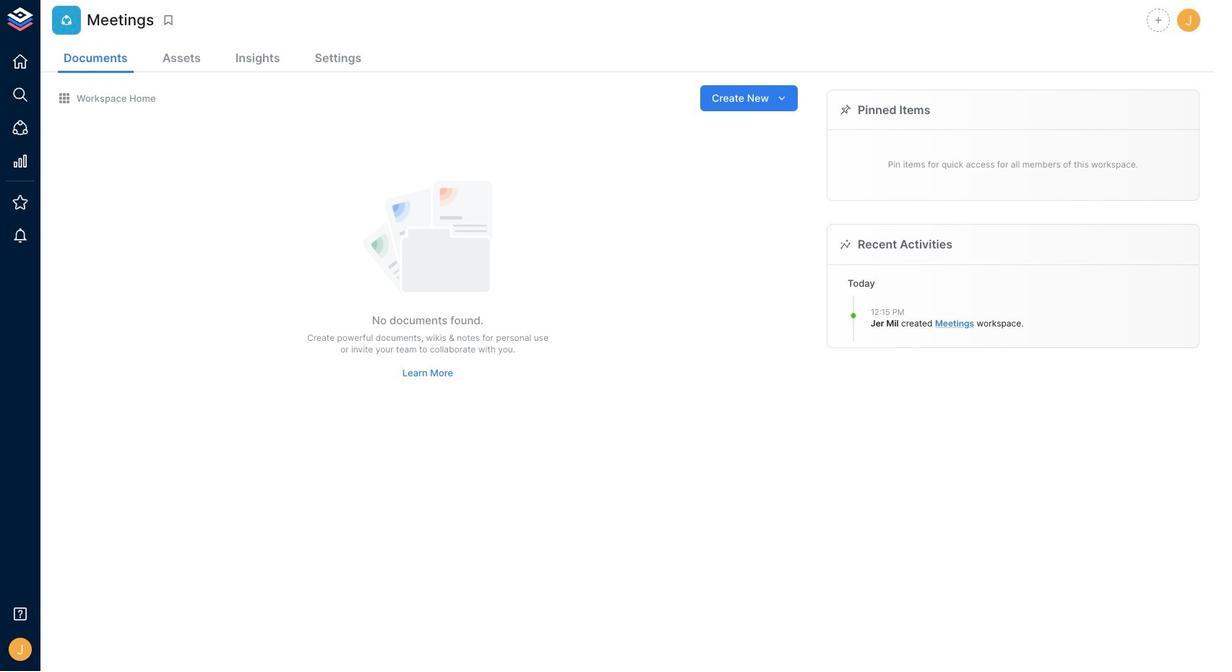 Task type: locate. For each thing, give the bounding box(es) containing it.
bookmark image
[[162, 14, 175, 27]]



